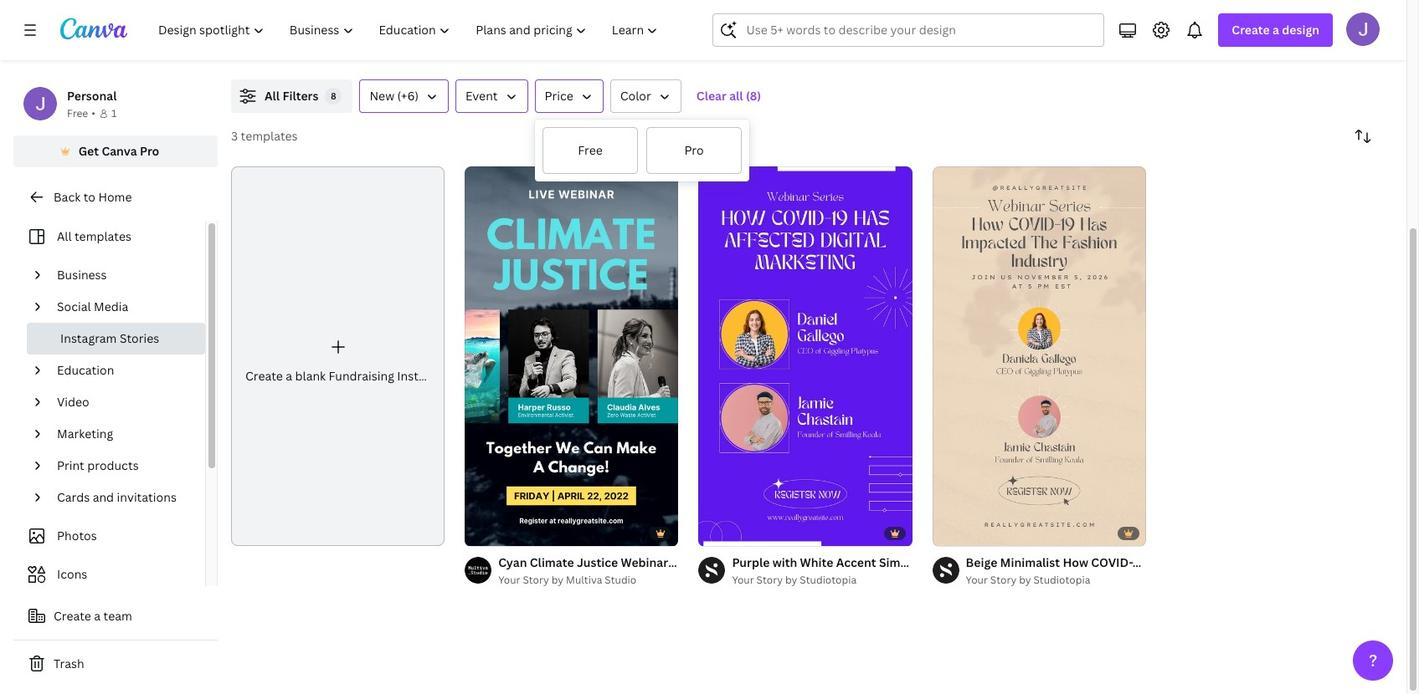 Task type: vqa. For each thing, say whether or not it's contained in the screenshot.
Snow related to 4th The Blue Winter Snow Christmas Menu link from the bottom of the page
no



Task type: locate. For each thing, give the bounding box(es) containing it.
clear all (8) button
[[688, 80, 770, 113]]

templates for all templates
[[74, 228, 131, 244]]

1 horizontal spatial instagram
[[397, 368, 454, 384]]

2 your story by studiotopia link from the left
[[966, 572, 1146, 589]]

livestream
[[671, 555, 734, 571]]

instagram stories
[[60, 330, 159, 346]]

1 vertical spatial a
[[286, 368, 292, 384]]

pro inside pro button
[[684, 142, 704, 158]]

pro
[[684, 142, 704, 158], [140, 143, 159, 159]]

create a team
[[54, 608, 132, 624]]

templates
[[241, 128, 298, 144], [74, 228, 131, 244]]

pro down clear
[[684, 142, 704, 158]]

create inside 'button'
[[54, 608, 91, 624]]

(8)
[[746, 88, 761, 104]]

blank
[[295, 368, 326, 384]]

a inside dropdown button
[[1273, 22, 1279, 38]]

fundraising
[[329, 368, 394, 384]]

stories
[[120, 330, 159, 346]]

2 horizontal spatial by
[[1019, 573, 1031, 588]]

story
[[457, 368, 487, 384], [766, 555, 797, 571], [523, 573, 549, 588], [757, 573, 783, 588], [990, 573, 1017, 588]]

by inside the cyan climate justice webinar livestream your story your story by multiva studio
[[552, 573, 564, 588]]

0 horizontal spatial your story by studiotopia
[[732, 573, 857, 588]]

your story by studiotopia for purple with white accent simple aesthetic digital marketing webinar promotion instagram story image
[[732, 573, 857, 588]]

1 vertical spatial all
[[57, 228, 72, 244]]

back to home link
[[13, 181, 218, 214]]

0 horizontal spatial free
[[67, 106, 88, 120]]

marketing link
[[50, 418, 195, 450]]

3 templates
[[231, 128, 298, 144]]

0 horizontal spatial create
[[54, 608, 91, 624]]

1 horizontal spatial your story by studiotopia
[[966, 573, 1090, 588]]

instagram up education
[[60, 330, 117, 346]]

None search field
[[713, 13, 1105, 47]]

video
[[57, 394, 89, 410]]

multiva
[[566, 573, 602, 588]]

a for team
[[94, 608, 101, 624]]

1 vertical spatial create
[[245, 368, 283, 384]]

event button
[[455, 80, 528, 113]]

1 vertical spatial free
[[578, 142, 603, 158]]

0 horizontal spatial studiotopia
[[800, 573, 857, 588]]

media
[[94, 299, 128, 315]]

0 horizontal spatial by
[[552, 573, 564, 588]]

a inside 'button'
[[94, 608, 101, 624]]

instagram right fundraising
[[397, 368, 454, 384]]

event
[[466, 88, 498, 104]]

2 horizontal spatial a
[[1273, 22, 1279, 38]]

2 by from the left
[[785, 573, 797, 588]]

free down price button
[[578, 142, 603, 158]]

purple with white accent simple aesthetic digital marketing webinar promotion instagram story image
[[699, 167, 912, 547]]

create
[[1232, 22, 1270, 38], [245, 368, 283, 384], [54, 608, 91, 624]]

1 your story by studiotopia link from the left
[[732, 572, 912, 589]]

canva
[[102, 143, 137, 159]]

jacob simon image
[[1346, 13, 1380, 46]]

•
[[91, 106, 95, 120]]

icons
[[57, 567, 87, 583]]

free •
[[67, 106, 95, 120]]

all down back
[[57, 228, 72, 244]]

your story by studiotopia link
[[732, 572, 912, 589], [966, 572, 1146, 589]]

templates inside the all templates link
[[74, 228, 131, 244]]

studiotopia for the your story by studiotopia link for beige minimalist how covid-19 has impacted the fashion industry webinar promotion instagram story 'image'
[[1034, 573, 1090, 588]]

print products
[[57, 458, 139, 474]]

pro right canva
[[140, 143, 159, 159]]

1 horizontal spatial all
[[265, 88, 280, 104]]

print
[[57, 458, 84, 474]]

1 horizontal spatial free
[[578, 142, 603, 158]]

clear all (8)
[[697, 88, 761, 104]]

filters
[[283, 88, 319, 104]]

create for create a team
[[54, 608, 91, 624]]

a
[[1273, 22, 1279, 38], [286, 368, 292, 384], [94, 608, 101, 624]]

trash
[[54, 656, 84, 672]]

1 horizontal spatial studiotopia
[[1034, 573, 1090, 588]]

price
[[545, 88, 573, 104]]

studiotopia
[[800, 573, 857, 588], [1034, 573, 1090, 588]]

1 studiotopia from the left
[[800, 573, 857, 588]]

1 horizontal spatial templates
[[241, 128, 298, 144]]

2 vertical spatial a
[[94, 608, 101, 624]]

a left design
[[1273, 22, 1279, 38]]

cyan climate justice webinar livestream your story link
[[498, 554, 797, 572]]

by for beige minimalist how covid-19 has impacted the fashion industry webinar promotion instagram story 'image'
[[1019, 573, 1031, 588]]

free inside button
[[578, 142, 603, 158]]

your story by studiotopia link for purple with white accent simple aesthetic digital marketing webinar promotion instagram story image
[[732, 572, 912, 589]]

0 vertical spatial a
[[1273, 22, 1279, 38]]

create inside dropdown button
[[1232, 22, 1270, 38]]

1 horizontal spatial pro
[[684, 142, 704, 158]]

by
[[552, 573, 564, 588], [785, 573, 797, 588], [1019, 573, 1031, 588]]

templates down the back to home
[[74, 228, 131, 244]]

instagram
[[60, 330, 117, 346], [397, 368, 454, 384]]

justice
[[577, 555, 618, 571]]

color
[[620, 88, 651, 104]]

0 vertical spatial templates
[[241, 128, 298, 144]]

education link
[[50, 355, 195, 387]]

0 horizontal spatial a
[[94, 608, 101, 624]]

2 your story by studiotopia from the left
[[966, 573, 1090, 588]]

free
[[67, 106, 88, 120], [578, 142, 603, 158]]

0 vertical spatial create
[[1232, 22, 1270, 38]]

8 filter options selected element
[[325, 88, 342, 105]]

color button
[[610, 80, 681, 113]]

3
[[231, 128, 238, 144]]

create down icons
[[54, 608, 91, 624]]

cards and invitations
[[57, 490, 177, 505]]

1 horizontal spatial create
[[245, 368, 283, 384]]

0 horizontal spatial pro
[[140, 143, 159, 159]]

0 horizontal spatial your story by studiotopia link
[[732, 572, 912, 589]]

1 your story by studiotopia from the left
[[732, 573, 857, 588]]

create left blank at the left of page
[[245, 368, 283, 384]]

instagram inside create a blank fundraising instagram story element
[[397, 368, 454, 384]]

1 horizontal spatial by
[[785, 573, 797, 588]]

0 vertical spatial free
[[67, 106, 88, 120]]

new
[[370, 88, 395, 104]]

0 vertical spatial all
[[265, 88, 280, 104]]

2 vertical spatial create
[[54, 608, 91, 624]]

beige minimalist how covid-19 has impacted the fashion industry webinar promotion instagram story image
[[932, 167, 1146, 547]]

your story by multiva studio link
[[498, 572, 679, 589]]

a left team
[[94, 608, 101, 624]]

free left the •
[[67, 106, 88, 120]]

Search search field
[[746, 14, 1094, 46]]

3 by from the left
[[1019, 573, 1031, 588]]

1 horizontal spatial your story by studiotopia link
[[966, 572, 1146, 589]]

create left design
[[1232, 22, 1270, 38]]

get
[[78, 143, 99, 159]]

video link
[[50, 387, 195, 418]]

1 vertical spatial instagram
[[397, 368, 454, 384]]

1 horizontal spatial a
[[286, 368, 292, 384]]

create a design button
[[1219, 13, 1333, 47]]

templates right 3
[[241, 128, 298, 144]]

all left filters
[[265, 88, 280, 104]]

2 horizontal spatial create
[[1232, 22, 1270, 38]]

2 studiotopia from the left
[[1034, 573, 1090, 588]]

by for purple with white accent simple aesthetic digital marketing webinar promotion instagram story image
[[785, 573, 797, 588]]

0 horizontal spatial templates
[[74, 228, 131, 244]]

photos link
[[23, 521, 195, 552]]

all templates
[[57, 228, 131, 244]]

2 pro from the left
[[140, 143, 159, 159]]

create for create a blank fundraising instagram story
[[245, 368, 283, 384]]

1 pro from the left
[[684, 142, 704, 158]]

1 by from the left
[[552, 573, 564, 588]]

a left blank at the left of page
[[286, 368, 292, 384]]

photos
[[57, 528, 97, 544]]

all
[[265, 88, 280, 104], [57, 228, 72, 244]]

social
[[57, 299, 91, 315]]

new (+6) button
[[360, 80, 449, 113]]

0 vertical spatial instagram
[[60, 330, 117, 346]]

invitations
[[117, 490, 177, 505]]

0 horizontal spatial all
[[57, 228, 72, 244]]

your story by studiotopia
[[732, 573, 857, 588], [966, 573, 1090, 588]]

your
[[737, 555, 763, 571], [498, 573, 520, 588], [732, 573, 754, 588], [966, 573, 988, 588]]

studiotopia for purple with white accent simple aesthetic digital marketing webinar promotion instagram story image's the your story by studiotopia link
[[800, 573, 857, 588]]

1 vertical spatial templates
[[74, 228, 131, 244]]



Task type: describe. For each thing, give the bounding box(es) containing it.
pro inside get canva pro button
[[140, 143, 159, 159]]

(+6)
[[397, 88, 419, 104]]

your story by studiotopia for beige minimalist how covid-19 has impacted the fashion industry webinar promotion instagram story 'image'
[[966, 573, 1090, 588]]

free button
[[542, 126, 639, 175]]

0 horizontal spatial instagram
[[60, 330, 117, 346]]

products
[[87, 458, 139, 474]]

business
[[57, 267, 107, 283]]

all for all filters
[[265, 88, 280, 104]]

marketing
[[57, 426, 113, 442]]

cyan
[[498, 555, 527, 571]]

create a team button
[[13, 600, 218, 634]]

story inside create a blank fundraising instagram story element
[[457, 368, 487, 384]]

all filters
[[265, 88, 319, 104]]

back to home
[[54, 189, 132, 205]]

personal
[[67, 88, 117, 104]]

cyan climate justice webinar livestream your story image
[[465, 167, 679, 547]]

studio
[[605, 573, 637, 588]]

a for blank
[[286, 368, 292, 384]]

8
[[331, 90, 336, 102]]

pro button
[[646, 126, 743, 175]]

team
[[103, 608, 132, 624]]

top level navigation element
[[147, 13, 673, 47]]

all for all templates
[[57, 228, 72, 244]]

create a blank fundraising instagram story
[[245, 368, 487, 384]]

free for free
[[578, 142, 603, 158]]

create a design
[[1232, 22, 1320, 38]]

to
[[83, 189, 95, 205]]

trash link
[[13, 648, 218, 681]]

cards
[[57, 490, 90, 505]]

webinar
[[621, 555, 668, 571]]

get canva pro
[[78, 143, 159, 159]]

templates for 3 templates
[[241, 128, 298, 144]]

all templates link
[[23, 221, 195, 253]]

fundraising instagram stories templates image
[[1023, 0, 1380, 59]]

icons link
[[23, 559, 195, 591]]

business link
[[50, 259, 195, 291]]

all
[[729, 88, 743, 104]]

design
[[1282, 22, 1320, 38]]

cyan climate justice webinar livestream your story your story by multiva studio
[[498, 555, 797, 588]]

Sort by button
[[1346, 120, 1380, 153]]

back
[[54, 189, 81, 205]]

home
[[98, 189, 132, 205]]

free for free •
[[67, 106, 88, 120]]

create a blank fundraising instagram story element
[[231, 167, 487, 546]]

social media
[[57, 299, 128, 315]]

climate
[[530, 555, 574, 571]]

a for design
[[1273, 22, 1279, 38]]

create for create a design
[[1232, 22, 1270, 38]]

price button
[[535, 80, 604, 113]]

and
[[93, 490, 114, 505]]

1
[[111, 106, 117, 120]]

create a blank fundraising instagram story link
[[231, 167, 487, 546]]

social media link
[[50, 291, 195, 323]]

clear
[[697, 88, 727, 104]]

your story by studiotopia link for beige minimalist how covid-19 has impacted the fashion industry webinar promotion instagram story 'image'
[[966, 572, 1146, 589]]

get canva pro button
[[13, 135, 218, 167]]

new (+6)
[[370, 88, 419, 104]]

print products link
[[50, 450, 195, 482]]

cards and invitations link
[[50, 482, 195, 514]]

education
[[57, 362, 114, 378]]



